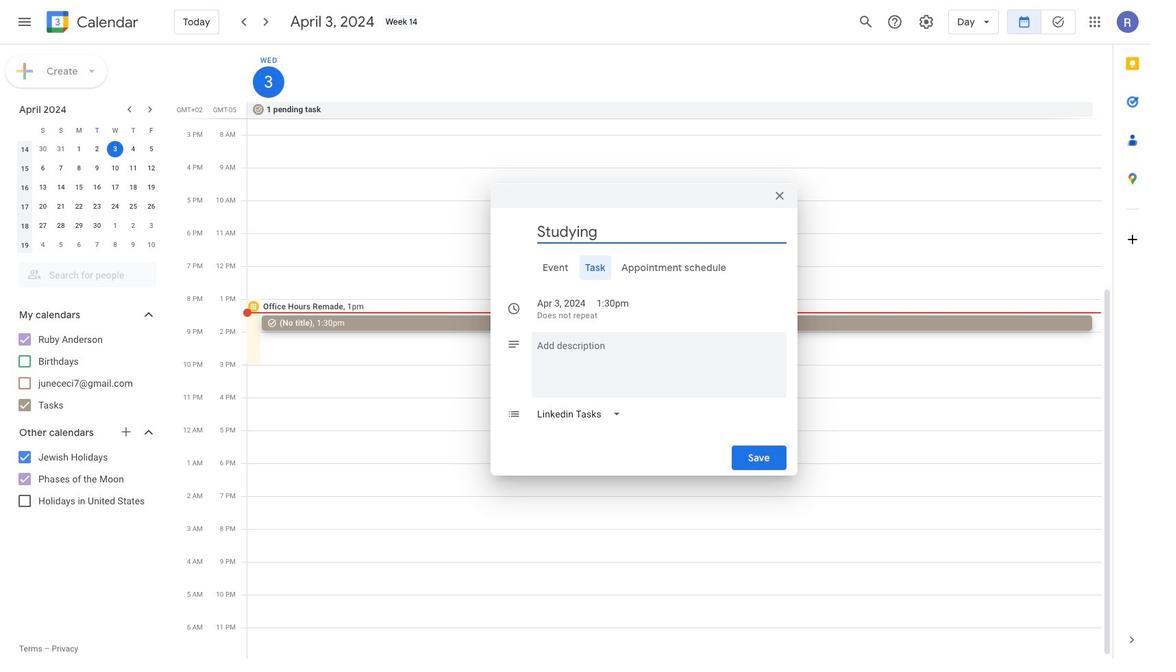 Task type: locate. For each thing, give the bounding box(es) containing it.
may 7 element
[[89, 237, 105, 254]]

0 horizontal spatial tab list
[[502, 256, 787, 280]]

cell
[[106, 140, 124, 159]]

21 element
[[53, 199, 69, 215]]

15 element
[[71, 180, 87, 196]]

row
[[241, 102, 1113, 119], [16, 121, 160, 140], [16, 140, 160, 159], [16, 159, 160, 178], [16, 178, 160, 197], [16, 197, 160, 217], [16, 217, 160, 236], [16, 236, 160, 255]]

grid
[[175, 45, 1113, 660]]

march 30 element
[[35, 141, 51, 158]]

20 element
[[35, 199, 51, 215]]

may 9 element
[[125, 237, 141, 254]]

25 element
[[125, 199, 141, 215]]

april 2024 grid
[[13, 121, 160, 255]]

11 element
[[125, 160, 141, 177]]

Add title text field
[[537, 222, 787, 243]]

may 4 element
[[35, 237, 51, 254]]

16 element
[[89, 180, 105, 196]]

2 element
[[89, 141, 105, 158]]

26 element
[[143, 199, 160, 215]]

12 element
[[143, 160, 160, 177]]

tab list
[[1113, 45, 1151, 621], [502, 256, 787, 280]]

march 31 element
[[53, 141, 69, 158]]

3, today element
[[107, 141, 123, 158]]

4 element
[[125, 141, 141, 158]]

22 element
[[71, 199, 87, 215]]

settings menu image
[[918, 14, 935, 30]]

None search field
[[0, 258, 170, 288]]

24 element
[[107, 199, 123, 215]]

column header
[[16, 121, 34, 140]]

1 horizontal spatial tab list
[[1113, 45, 1151, 621]]

may 8 element
[[107, 237, 123, 254]]

28 element
[[53, 218, 69, 234]]

heading
[[74, 14, 138, 30]]

heading inside calendar element
[[74, 14, 138, 30]]

may 1 element
[[107, 218, 123, 234]]

may 3 element
[[143, 218, 160, 234]]

10 element
[[107, 160, 123, 177]]

27 element
[[35, 218, 51, 234]]

may 2 element
[[125, 218, 141, 234]]

row group
[[16, 140, 160, 255]]



Task type: vqa. For each thing, say whether or not it's contained in the screenshot.
APRIL 2 element
no



Task type: describe. For each thing, give the bounding box(es) containing it.
14 element
[[53, 180, 69, 196]]

may 6 element
[[71, 237, 87, 254]]

9 element
[[89, 160, 105, 177]]

my calendars list
[[3, 329, 170, 417]]

wednesday, april 3, today element
[[253, 66, 284, 98]]

Search for people text field
[[27, 263, 148, 288]]

may 10 element
[[143, 237, 160, 254]]

1 element
[[71, 141, 87, 158]]

7 element
[[53, 160, 69, 177]]

cell inside the april 2024 grid
[[106, 140, 124, 159]]

5 element
[[143, 141, 160, 158]]

8 element
[[71, 160, 87, 177]]

calendar element
[[44, 8, 138, 38]]

18 element
[[125, 180, 141, 196]]

add other calendars image
[[119, 426, 133, 439]]

row group inside the april 2024 grid
[[16, 140, 160, 255]]

other calendars list
[[3, 447, 170, 513]]

30 element
[[89, 218, 105, 234]]

6 element
[[35, 160, 51, 177]]

13 element
[[35, 180, 51, 196]]

23 element
[[89, 199, 105, 215]]

may 5 element
[[53, 237, 69, 254]]

main drawer image
[[16, 14, 33, 30]]

19 element
[[143, 180, 160, 196]]

29 element
[[71, 218, 87, 234]]

column header inside the april 2024 grid
[[16, 121, 34, 140]]

17 element
[[107, 180, 123, 196]]

Add description text field
[[532, 338, 787, 387]]



